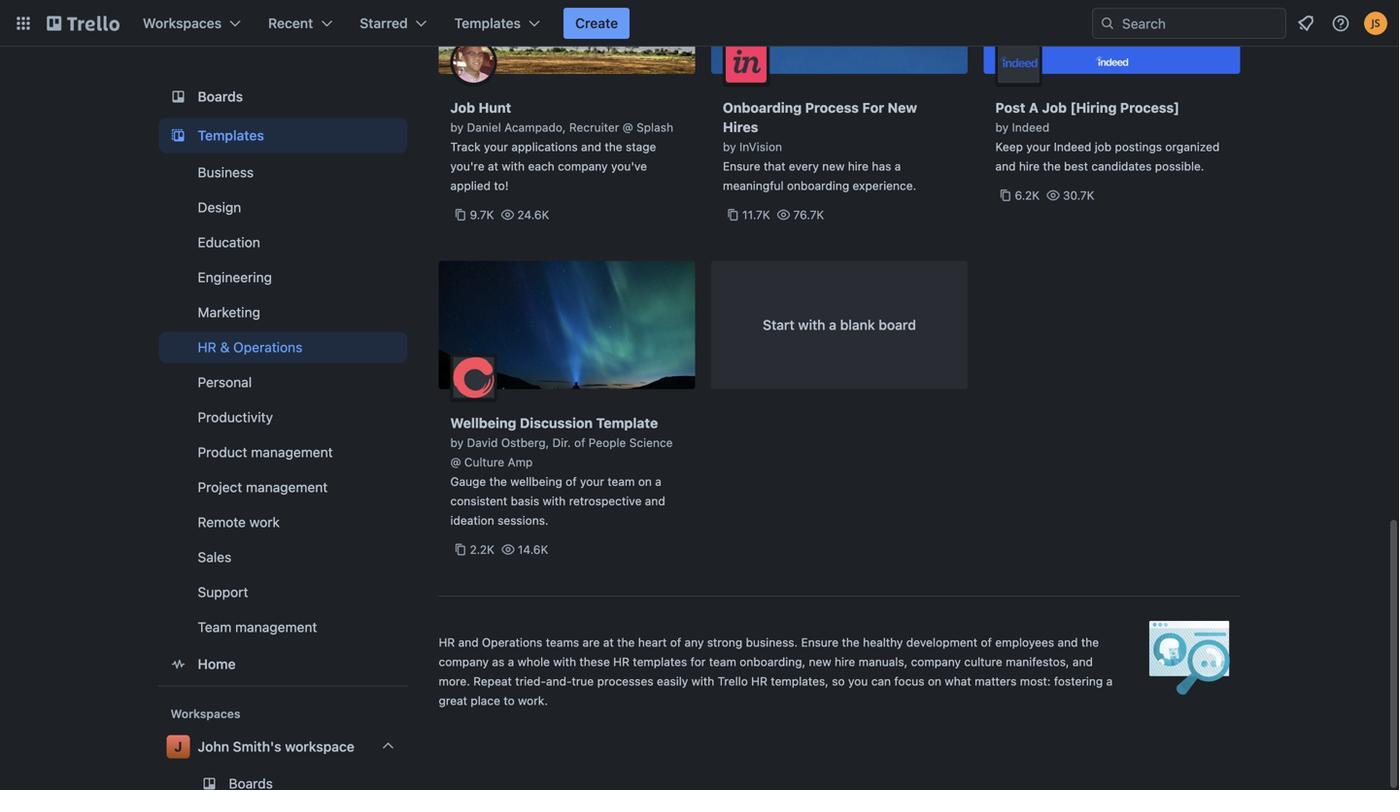 Task type: vqa. For each thing, say whether or not it's contained in the screenshot.


Task type: locate. For each thing, give the bounding box(es) containing it.
0 vertical spatial templates
[[455, 15, 521, 31]]

0 horizontal spatial templates
[[198, 127, 264, 143]]

company up more.
[[439, 655, 489, 669]]

1 vertical spatial team
[[709, 655, 737, 669]]

job
[[1095, 140, 1112, 154]]

your inside the job hunt by daniel acampado, recruiter @ splash track your applications and the stage you're at with each company you've applied to!
[[484, 140, 508, 154]]

your right keep
[[1027, 140, 1051, 154]]

the up you've
[[605, 140, 623, 154]]

ensure inside hr and operations teams are at the heart of any strong business. ensure the healthy development of employees and the company as a whole with these hr templates for team onboarding, new hire manuals, company culture manifestos, and more. repeat tried-and-true processes easily with trello hr templates, so you can focus on what matters most: fostering a great place to work.
[[801, 636, 839, 649]]

@ up stage on the top left of page
[[623, 121, 633, 134]]

onboarding
[[787, 179, 850, 192]]

development
[[907, 636, 978, 649]]

ensure
[[723, 159, 761, 173], [801, 636, 839, 649]]

project management
[[198, 479, 328, 495]]

productivity link
[[159, 402, 408, 433]]

ensure inside 'onboarding process for new hires by invision ensure that every new hire has a meaningful onboarding experience.'
[[723, 159, 761, 173]]

starred button
[[348, 8, 439, 39]]

by inside the post a job [hiring process] by indeed keep your indeed job postings organized and hire the best candidates possible.
[[996, 121, 1009, 134]]

0 horizontal spatial @
[[451, 455, 461, 469]]

0 horizontal spatial on
[[638, 475, 652, 488]]

1 vertical spatial @
[[451, 455, 461, 469]]

0 vertical spatial workspaces
[[143, 15, 222, 31]]

john smith (johnsmith38824343) image
[[1365, 12, 1388, 35]]

1 vertical spatial at
[[603, 636, 614, 649]]

job
[[451, 100, 475, 116], [1042, 100, 1067, 116]]

0 vertical spatial operations
[[233, 339, 303, 355]]

team
[[198, 619, 232, 635]]

hr up more.
[[439, 636, 455, 649]]

for
[[691, 655, 706, 669]]

by down hires
[[723, 140, 736, 154]]

hire down keep
[[1019, 159, 1040, 173]]

0 vertical spatial ensure
[[723, 159, 761, 173]]

company down recruiter
[[558, 159, 608, 173]]

1 job from the left
[[451, 100, 475, 116]]

a inside 'onboarding process for new hires by invision ensure that every new hire has a meaningful onboarding experience.'
[[895, 159, 901, 173]]

and up more.
[[458, 636, 479, 649]]

management for team management
[[235, 619, 317, 635]]

new
[[888, 100, 918, 116]]

and down recruiter
[[581, 140, 602, 154]]

0 vertical spatial at
[[488, 159, 499, 173]]

hire up so
[[835, 655, 856, 669]]

healthy
[[863, 636, 903, 649]]

0 notifications image
[[1295, 12, 1318, 35]]

on left the what
[[928, 675, 942, 688]]

indeed
[[1012, 121, 1050, 134], [1054, 140, 1092, 154]]

0 vertical spatial indeed
[[1012, 121, 1050, 134]]

the inside the job hunt by daniel acampado, recruiter @ splash track your applications and the stage you're at with each company you've applied to!
[[605, 140, 623, 154]]

hr & operations
[[198, 339, 303, 355]]

2 horizontal spatial your
[[1027, 140, 1051, 154]]

company down the development
[[911, 655, 961, 669]]

0 horizontal spatial team
[[608, 475, 635, 488]]

at inside hr and operations teams are at the heart of any strong business. ensure the healthy development of employees and the company as a whole with these hr templates for team onboarding, new hire manuals, company culture manifestos, and more. repeat tried-and-true processes easily with trello hr templates, so you can focus on what matters most: fostering a great place to work.
[[603, 636, 614, 649]]

9.7k
[[470, 208, 494, 222]]

templates up business in the left top of the page
[[198, 127, 264, 143]]

14.6k
[[518, 543, 549, 556]]

and down keep
[[996, 159, 1016, 173]]

david ostberg, dir. of people science @ culture amp image
[[451, 354, 497, 401]]

templates up daniel acampado, recruiter @ splash image
[[455, 15, 521, 31]]

job right a
[[1042, 100, 1067, 116]]

john
[[198, 739, 229, 755]]

of
[[574, 436, 586, 450], [566, 475, 577, 488], [670, 636, 682, 649], [981, 636, 992, 649]]

your down daniel
[[484, 140, 508, 154]]

operations
[[233, 339, 303, 355], [482, 636, 543, 649]]

1 horizontal spatial indeed
[[1054, 140, 1092, 154]]

keep
[[996, 140, 1023, 154]]

workspace
[[285, 739, 355, 755]]

1 horizontal spatial company
[[558, 159, 608, 173]]

home link
[[159, 647, 408, 682]]

1 horizontal spatial templates
[[455, 15, 521, 31]]

and inside wellbeing discussion template by david ostberg, dir. of people science @ culture amp gauge the wellbeing of your team on a consistent basis with retrospective and ideation sessions.
[[645, 494, 666, 508]]

the
[[605, 140, 623, 154], [1043, 159, 1061, 173], [490, 475, 507, 488], [617, 636, 635, 649], [842, 636, 860, 649], [1082, 636, 1099, 649]]

personal
[[198, 374, 252, 390]]

sales link
[[159, 542, 408, 573]]

teams
[[546, 636, 579, 649]]

design
[[198, 199, 241, 215]]

2 job from the left
[[1042, 100, 1067, 116]]

management down productivity 'link'
[[251, 444, 333, 460]]

with down wellbeing
[[543, 494, 566, 508]]

a down science
[[655, 475, 662, 488]]

0 vertical spatial team
[[608, 475, 635, 488]]

product management link
[[159, 437, 408, 468]]

business
[[198, 164, 254, 180]]

new up onboarding
[[822, 159, 845, 173]]

with inside button
[[798, 317, 826, 333]]

1 vertical spatial templates
[[198, 127, 264, 143]]

true
[[572, 675, 594, 688]]

0 vertical spatial on
[[638, 475, 652, 488]]

1 horizontal spatial @
[[623, 121, 633, 134]]

indeed up best on the right of page
[[1054, 140, 1092, 154]]

management down the product management link
[[246, 479, 328, 495]]

management for project management
[[246, 479, 328, 495]]

of right dir.
[[574, 436, 586, 450]]

by inside 'onboarding process for new hires by invision ensure that every new hire has a meaningful onboarding experience.'
[[723, 140, 736, 154]]

can
[[872, 675, 891, 688]]

these
[[580, 655, 610, 669]]

the left best on the right of page
[[1043, 159, 1061, 173]]

with up to!
[[502, 159, 525, 173]]

management
[[251, 444, 333, 460], [246, 479, 328, 495], [235, 619, 317, 635]]

starred
[[360, 15, 408, 31]]

at right are
[[603, 636, 614, 649]]

by left david
[[451, 436, 464, 450]]

and
[[581, 140, 602, 154], [996, 159, 1016, 173], [645, 494, 666, 508], [458, 636, 479, 649], [1058, 636, 1078, 649], [1073, 655, 1093, 669]]

1 vertical spatial operations
[[482, 636, 543, 649]]

1 horizontal spatial on
[[928, 675, 942, 688]]

product
[[198, 444, 247, 460]]

a left blank
[[829, 317, 837, 333]]

30.7k
[[1063, 189, 1095, 202]]

with inside the job hunt by daniel acampado, recruiter @ splash track your applications and the stage you're at with each company you've applied to!
[[502, 159, 525, 173]]

onboarding,
[[740, 655, 806, 669]]

with inside wellbeing discussion template by david ostberg, dir. of people science @ culture amp gauge the wellbeing of your team on a consistent basis with retrospective and ideation sessions.
[[543, 494, 566, 508]]

any
[[685, 636, 704, 649]]

job up daniel
[[451, 100, 475, 116]]

at up to!
[[488, 159, 499, 173]]

your inside wellbeing discussion template by david ostberg, dir. of people science @ culture amp gauge the wellbeing of your team on a consistent basis with retrospective and ideation sessions.
[[580, 475, 604, 488]]

marketing
[[198, 304, 260, 320]]

2 vertical spatial management
[[235, 619, 317, 635]]

personal link
[[159, 367, 408, 398]]

templates inside templates link
[[198, 127, 264, 143]]

team down strong
[[709, 655, 737, 669]]

a right has
[[895, 159, 901, 173]]

ensure up so
[[801, 636, 839, 649]]

education link
[[159, 227, 408, 258]]

new
[[822, 159, 845, 173], [809, 655, 832, 669]]

board image
[[167, 85, 190, 108]]

recruiter
[[569, 121, 619, 134]]

@ inside the job hunt by daniel acampado, recruiter @ splash track your applications and the stage you're at with each company you've applied to!
[[623, 121, 633, 134]]

hire left has
[[848, 159, 869, 173]]

1 horizontal spatial team
[[709, 655, 737, 669]]

workspaces up john
[[171, 707, 241, 721]]

work
[[250, 514, 280, 530]]

operations for and
[[482, 636, 543, 649]]

operations up as
[[482, 636, 543, 649]]

applied
[[451, 179, 491, 192]]

indeed down a
[[1012, 121, 1050, 134]]

2.2k
[[470, 543, 495, 556]]

more.
[[439, 675, 470, 688]]

management down support 'link'
[[235, 619, 317, 635]]

matters
[[975, 675, 1017, 688]]

0 horizontal spatial operations
[[233, 339, 303, 355]]

hr left &
[[198, 339, 216, 355]]

by up keep
[[996, 121, 1009, 134]]

on down science
[[638, 475, 652, 488]]

1 horizontal spatial job
[[1042, 100, 1067, 116]]

operations inside hr and operations teams are at the heart of any strong business. ensure the healthy development of employees and the company as a whole with these hr templates for team onboarding, new hire manuals, company culture manifestos, and more. repeat tried-and-true processes easily with trello hr templates, so you can focus on what matters most: fostering a great place to work.
[[482, 636, 543, 649]]

workspaces
[[143, 15, 222, 31], [171, 707, 241, 721]]

by up track
[[451, 121, 464, 134]]

and right retrospective
[[645, 494, 666, 508]]

start with a blank board button
[[711, 261, 968, 389]]

place
[[471, 694, 501, 708]]

workspaces up board image
[[143, 15, 222, 31]]

the down culture
[[490, 475, 507, 488]]

the left heart
[[617, 636, 635, 649]]

templates button
[[443, 8, 552, 39]]

applications
[[512, 140, 578, 154]]

the up fostering
[[1082, 636, 1099, 649]]

6.2k
[[1015, 189, 1040, 202]]

workspaces inside 'dropdown button'
[[143, 15, 222, 31]]

manuals,
[[859, 655, 908, 669]]

@ up gauge
[[451, 455, 461, 469]]

create button
[[564, 8, 630, 39]]

design link
[[159, 192, 408, 223]]

0 horizontal spatial your
[[484, 140, 508, 154]]

your up retrospective
[[580, 475, 604, 488]]

smith's
[[233, 739, 282, 755]]

1 vertical spatial on
[[928, 675, 942, 688]]

1 horizontal spatial ensure
[[801, 636, 839, 649]]

operations down the marketing link
[[233, 339, 303, 355]]

ensure up the "meaningful"
[[723, 159, 761, 173]]

new up the templates,
[[809, 655, 832, 669]]

a
[[1029, 100, 1039, 116]]

ostberg,
[[501, 436, 549, 450]]

of up culture
[[981, 636, 992, 649]]

1 vertical spatial new
[[809, 655, 832, 669]]

experience.
[[853, 179, 917, 192]]

home image
[[167, 652, 190, 676]]

0 horizontal spatial at
[[488, 159, 499, 173]]

job inside the job hunt by daniel acampado, recruiter @ splash track your applications and the stage you're at with each company you've applied to!
[[451, 100, 475, 116]]

1 vertical spatial management
[[246, 479, 328, 495]]

0 vertical spatial @
[[623, 121, 633, 134]]

acampado,
[[505, 121, 566, 134]]

1 vertical spatial ensure
[[801, 636, 839, 649]]

with down teams
[[553, 655, 576, 669]]

1 horizontal spatial your
[[580, 475, 604, 488]]

team up retrospective
[[608, 475, 635, 488]]

with right start
[[798, 317, 826, 333]]

your inside the post a job [hiring process] by indeed keep your indeed job postings organized and hire the best candidates possible.
[[1027, 140, 1051, 154]]

primary element
[[0, 0, 1400, 47]]

a right as
[[508, 655, 514, 669]]

0 vertical spatial new
[[822, 159, 845, 173]]

the inside the post a job [hiring process] by indeed keep your indeed job postings organized and hire the best candidates possible.
[[1043, 159, 1061, 173]]

1 horizontal spatial operations
[[482, 636, 543, 649]]

for
[[863, 100, 885, 116]]

support link
[[159, 577, 408, 608]]

board
[[879, 317, 916, 333]]

1 horizontal spatial at
[[603, 636, 614, 649]]

0 vertical spatial management
[[251, 444, 333, 460]]

and up manifestos,
[[1058, 636, 1078, 649]]

with down 'for'
[[692, 675, 715, 688]]

management inside 'link'
[[246, 479, 328, 495]]

to!
[[494, 179, 509, 192]]

0 horizontal spatial ensure
[[723, 159, 761, 173]]

with
[[502, 159, 525, 173], [798, 317, 826, 333], [543, 494, 566, 508], [553, 655, 576, 669], [692, 675, 715, 688]]

trello
[[718, 675, 748, 688]]

of left "any"
[[670, 636, 682, 649]]

0 horizontal spatial job
[[451, 100, 475, 116]]

as
[[492, 655, 505, 669]]



Task type: describe. For each thing, give the bounding box(es) containing it.
wellbeing
[[451, 415, 517, 431]]

business.
[[746, 636, 798, 649]]

hire inside the post a job [hiring process] by indeed keep your indeed job postings organized and hire the best candidates possible.
[[1019, 159, 1040, 173]]

wellbeing
[[511, 475, 563, 488]]

you've
[[611, 159, 647, 173]]

a right fostering
[[1107, 675, 1113, 688]]

david
[[467, 436, 498, 450]]

team management
[[198, 619, 317, 635]]

so
[[832, 675, 845, 688]]

culture
[[965, 655, 1003, 669]]

11.7k
[[743, 208, 771, 222]]

on inside wellbeing discussion template by david ostberg, dir. of people science @ culture amp gauge the wellbeing of your team on a consistent basis with retrospective and ideation sessions.
[[638, 475, 652, 488]]

has
[[872, 159, 892, 173]]

new inside hr and operations teams are at the heart of any strong business. ensure the healthy development of employees and the company as a whole with these hr templates for team onboarding, new hire manuals, company culture manifestos, and more. repeat tried-and-true processes easily with trello hr templates, so you can focus on what matters most: fostering a great place to work.
[[809, 655, 832, 669]]

marketing link
[[159, 297, 408, 328]]

sessions.
[[498, 514, 549, 527]]

possible.
[[1155, 159, 1205, 173]]

process]
[[1121, 100, 1180, 116]]

invision
[[740, 140, 782, 154]]

repeat
[[474, 675, 512, 688]]

the inside wellbeing discussion template by david ostberg, dir. of people science @ culture amp gauge the wellbeing of your team on a consistent basis with retrospective and ideation sessions.
[[490, 475, 507, 488]]

team management link
[[159, 612, 408, 643]]

ideation
[[451, 514, 494, 527]]

back to home image
[[47, 8, 120, 39]]

and inside the job hunt by daniel acampado, recruiter @ splash track your applications and the stage you're at with each company you've applied to!
[[581, 140, 602, 154]]

what
[[945, 675, 972, 688]]

open information menu image
[[1332, 14, 1351, 33]]

home
[[198, 656, 236, 672]]

hire inside 'onboarding process for new hires by invision ensure that every new hire has a meaningful onboarding experience.'
[[848, 159, 869, 173]]

employees
[[996, 636, 1055, 649]]

sales
[[198, 549, 232, 565]]

start
[[763, 317, 795, 333]]

[hiring
[[1071, 100, 1117, 116]]

0 horizontal spatial indeed
[[1012, 121, 1050, 134]]

boards link
[[159, 79, 408, 114]]

and up fostering
[[1073, 655, 1093, 669]]

24.6k
[[517, 208, 550, 222]]

work.
[[518, 694, 548, 708]]

by inside the job hunt by daniel acampado, recruiter @ splash track your applications and the stage you're at with each company you've applied to!
[[451, 121, 464, 134]]

job hunt by daniel acampado, recruiter @ splash track your applications and the stage you're at with each company you've applied to!
[[451, 100, 674, 192]]

science
[[630, 436, 673, 450]]

of right wellbeing
[[566, 475, 577, 488]]

on inside hr and operations teams are at the heart of any strong business. ensure the healthy development of employees and the company as a whole with these hr templates for team onboarding, new hire manuals, company culture manifestos, and more. repeat tried-and-true processes easily with trello hr templates, so you can focus on what matters most: fostering a great place to work.
[[928, 675, 942, 688]]

team inside wellbeing discussion template by david ostberg, dir. of people science @ culture amp gauge the wellbeing of your team on a consistent basis with retrospective and ideation sessions.
[[608, 475, 635, 488]]

j
[[174, 739, 182, 755]]

templates link
[[159, 118, 408, 153]]

hr inside the hr & operations link
[[198, 339, 216, 355]]

discussion
[[520, 415, 593, 431]]

template board image
[[167, 124, 190, 147]]

track
[[451, 140, 481, 154]]

create
[[575, 15, 618, 31]]

company inside the job hunt by daniel acampado, recruiter @ splash track your applications and the stage you're at with each company you've applied to!
[[558, 159, 608, 173]]

candidates
[[1092, 159, 1152, 173]]

by inside wellbeing discussion template by david ostberg, dir. of people science @ culture amp gauge the wellbeing of your team on a consistent basis with retrospective and ideation sessions.
[[451, 436, 464, 450]]

remote
[[198, 514, 246, 530]]

post
[[996, 100, 1026, 116]]

and-
[[546, 675, 572, 688]]

daniel acampado, recruiter @ splash image
[[451, 39, 497, 86]]

0 horizontal spatial company
[[439, 655, 489, 669]]

hunt
[[479, 100, 512, 116]]

amp
[[508, 455, 533, 469]]

a inside button
[[829, 317, 837, 333]]

templates inside templates dropdown button
[[455, 15, 521, 31]]

people
[[589, 436, 626, 450]]

hr & operations link
[[159, 332, 408, 363]]

hr down the onboarding,
[[752, 675, 768, 688]]

operations for &
[[233, 339, 303, 355]]

heart
[[638, 636, 667, 649]]

job inside the post a job [hiring process] by indeed keep your indeed job postings organized and hire the best candidates possible.
[[1042, 100, 1067, 116]]

a inside wellbeing discussion template by david ostberg, dir. of people science @ culture amp gauge the wellbeing of your team on a consistent basis with retrospective and ideation sessions.
[[655, 475, 662, 488]]

at inside the job hunt by daniel acampado, recruiter @ splash track your applications and the stage you're at with each company you've applied to!
[[488, 159, 499, 173]]

business link
[[159, 157, 408, 188]]

meaningful
[[723, 179, 784, 192]]

project
[[198, 479, 242, 495]]

product management
[[198, 444, 333, 460]]

boards
[[198, 88, 243, 104]]

hr up processes at left
[[613, 655, 630, 669]]

daniel
[[467, 121, 501, 134]]

management for product management
[[251, 444, 333, 460]]

engineering link
[[159, 262, 408, 293]]

tried-
[[515, 675, 546, 688]]

76.7k
[[794, 208, 825, 222]]

team inside hr and operations teams are at the heart of any strong business. ensure the healthy development of employees and the company as a whole with these hr templates for team onboarding, new hire manuals, company culture manifestos, and more. repeat tried-and-true processes easily with trello hr templates, so you can focus on what matters most: fostering a great place to work.
[[709, 655, 737, 669]]

new inside 'onboarding process for new hires by invision ensure that every new hire has a meaningful onboarding experience.'
[[822, 159, 845, 173]]

that
[[764, 159, 786, 173]]

post a job [hiring process] by indeed keep your indeed job postings organized and hire the best candidates possible.
[[996, 100, 1220, 173]]

start with a blank board
[[763, 317, 916, 333]]

@ inside wellbeing discussion template by david ostberg, dir. of people science @ culture amp gauge the wellbeing of your team on a consistent basis with retrospective and ideation sessions.
[[451, 455, 461, 469]]

support
[[198, 584, 248, 600]]

search image
[[1100, 16, 1116, 31]]

recent
[[268, 15, 313, 31]]

consistent
[[451, 494, 508, 508]]

manifestos,
[[1006, 655, 1070, 669]]

workspaces button
[[131, 8, 253, 39]]

culture
[[464, 455, 505, 469]]

onboarding process for new hires by invision ensure that every new hire has a meaningful onboarding experience.
[[723, 100, 918, 192]]

every
[[789, 159, 819, 173]]

the left healthy
[[842, 636, 860, 649]]

processes
[[597, 675, 654, 688]]

2 horizontal spatial company
[[911, 655, 961, 669]]

1 vertical spatial workspaces
[[171, 707, 241, 721]]

invision image
[[723, 39, 770, 86]]

remote work link
[[159, 507, 408, 538]]

engineering
[[198, 269, 272, 285]]

hire inside hr and operations teams are at the heart of any strong business. ensure the healthy development of employees and the company as a whole with these hr templates for team onboarding, new hire manuals, company culture manifestos, and more. repeat tried-and-true processes easily with trello hr templates, so you can focus on what matters most: fostering a great place to work.
[[835, 655, 856, 669]]

hr & operations icon image
[[1115, 621, 1241, 722]]

Search field
[[1116, 9, 1286, 38]]

and inside the post a job [hiring process] by indeed keep your indeed job postings organized and hire the best candidates possible.
[[996, 159, 1016, 173]]

whole
[[518, 655, 550, 669]]

splash
[[637, 121, 674, 134]]

indeed image
[[996, 39, 1042, 86]]

template
[[596, 415, 658, 431]]

1 vertical spatial indeed
[[1054, 140, 1092, 154]]

each
[[528, 159, 555, 173]]

onboarding
[[723, 100, 802, 116]]

dir.
[[553, 436, 571, 450]]

productivity
[[198, 409, 273, 425]]



